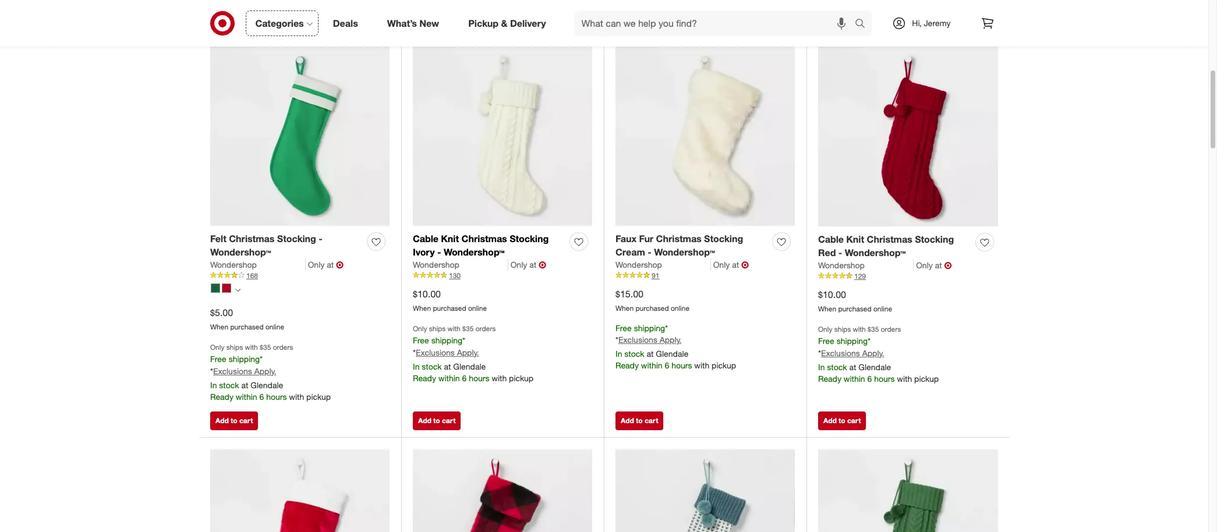 Task type: vqa. For each thing, say whether or not it's contained in the screenshot.
registries at the bottom
no



Task type: describe. For each thing, give the bounding box(es) containing it.
categories link
[[246, 10, 319, 36]]

free for cable knit christmas stocking ivory - wondershop™
[[413, 335, 429, 345]]

categories
[[256, 17, 304, 29]]

in inside free shipping * * exclusions apply. in stock at  glendale ready within 6 hours with pickup
[[616, 349, 623, 359]]

pickup for pickup
[[695, 2, 723, 14]]

only ships with $35 orders free shipping * * exclusions apply. in stock at  glendale ready within 6 hours with pickup for ivory
[[413, 324, 534, 383]]

within for cable knit christmas stocking red - wondershop™
[[844, 374, 866, 384]]

- for cable knit christmas stocking ivory - wondershop™
[[438, 246, 441, 258]]

deals
[[333, 17, 358, 29]]

apply. inside free shipping * * exclusions apply. in stock at  glendale ready within 6 hours with pickup
[[660, 335, 682, 345]]

red image
[[222, 284, 231, 293]]

pickup for pickup & delivery
[[469, 17, 499, 29]]

plush faux fur christmas stocking red - wondershop™ image
[[210, 450, 390, 533]]

christmas for faux fur christmas stocking cream - wondershop™
[[656, 233, 702, 245]]

6 for felt christmas stocking - wondershop™
[[260, 392, 264, 402]]

faux fur christmas stocking cream - wondershop™
[[616, 233, 744, 258]]

$35 for wondershop™
[[260, 343, 271, 352]]

pickup & delivery
[[469, 17, 546, 29]]

&
[[501, 17, 508, 29]]

$10.00 for red
[[819, 289, 847, 301]]

within inside free shipping * * exclusions apply. in stock at  glendale ready within 6 hours with pickup
[[641, 361, 663, 371]]

pickup for felt christmas stocking - wondershop™
[[307, 392, 331, 402]]

cart for ivory
[[442, 417, 456, 425]]

delivery for pickup & delivery
[[510, 17, 546, 29]]

fur
[[640, 233, 654, 245]]

wondershop™ for red
[[845, 247, 906, 259]]

faux fur christmas stocking cream - wondershop™ link
[[616, 233, 768, 259]]

hours inside free shipping * * exclusions apply. in stock at  glendale ready within 6 hours with pickup
[[672, 361, 693, 371]]

What can we help you find? suggestions appear below search field
[[575, 10, 859, 36]]

shop in store
[[757, 2, 812, 14]]

shipping for cable knit christmas stocking red - wondershop™
[[837, 336, 868, 346]]

$5.00 when purchased online
[[210, 307, 284, 331]]

purchased for cream
[[636, 304, 669, 313]]

same day delivery button
[[824, 0, 932, 21]]

exclusions for cable knit christmas stocking red - wondershop™
[[822, 348, 861, 358]]

¬ for faux fur christmas stocking cream - wondershop™
[[742, 259, 749, 271]]

in for cable knit christmas stocking red - wondershop™
[[819, 362, 825, 372]]

wondershop link for cream
[[616, 259, 711, 271]]

add to cart for ivory
[[418, 417, 456, 425]]

only at ¬ for faux fur christmas stocking cream - wondershop™
[[714, 259, 749, 271]]

add for wondershop™
[[216, 417, 229, 425]]

exclusions for felt christmas stocking - wondershop™
[[213, 366, 252, 376]]

add for ivory
[[418, 417, 432, 425]]

glendale for cable knit christmas stocking red - wondershop™
[[859, 362, 892, 372]]

168 link
[[210, 271, 390, 281]]

knit for red
[[847, 234, 865, 245]]

130 link
[[413, 271, 593, 281]]

$5.00
[[210, 307, 233, 319]]

ready inside free shipping * * exclusions apply. in stock at  glendale ready within 6 hours with pickup
[[616, 361, 639, 371]]

stocking for cable knit christmas stocking ivory - wondershop™
[[510, 233, 549, 245]]

6 inside free shipping * * exclusions apply. in stock at  glendale ready within 6 hours with pickup
[[665, 361, 670, 371]]

cart for wondershop™
[[239, 417, 253, 425]]

in for cable knit christmas stocking ivory - wondershop™
[[413, 362, 420, 372]]

online for ivory
[[468, 304, 487, 313]]

add to cart button for red
[[819, 412, 867, 431]]

stock for cable knit christmas stocking ivory - wondershop™
[[422, 362, 442, 372]]

with inside free shipping * * exclusions apply. in stock at  glendale ready within 6 hours with pickup
[[695, 361, 710, 371]]

faux
[[616, 233, 637, 245]]

only at ¬ for felt christmas stocking - wondershop™
[[308, 259, 344, 271]]

wondershop link for wondershop™
[[210, 259, 306, 271]]

delivery for same day delivery
[[891, 2, 925, 14]]

stocking for cable knit christmas stocking red - wondershop™
[[916, 234, 955, 245]]

purchased for ivory
[[433, 304, 467, 313]]

search button
[[850, 10, 878, 38]]

cable knit christmas stocking ivory - wondershop™ link
[[413, 233, 565, 259]]

within for cable knit christmas stocking ivory - wondershop™
[[439, 373, 460, 383]]

only ships with $35 orders free shipping * * exclusions apply. in stock at  glendale ready within 6 hours with pickup for wondershop™
[[210, 343, 331, 402]]

all colors element
[[235, 287, 241, 294]]

jeremy
[[924, 18, 951, 28]]

stock inside free shipping * * exclusions apply. in stock at  glendale ready within 6 hours with pickup
[[625, 349, 645, 359]]

store
[[791, 2, 812, 14]]

hours for cable knit christmas stocking ivory - wondershop™
[[469, 373, 490, 383]]

red
[[819, 247, 836, 259]]

wondershop for wondershop™
[[210, 260, 257, 270]]

shop
[[757, 2, 779, 14]]

glendale for cable knit christmas stocking ivory - wondershop™
[[454, 362, 486, 372]]

to for ivory
[[434, 417, 440, 425]]

exclusions inside free shipping * * exclusions apply. in stock at  glendale ready within 6 hours with pickup
[[619, 335, 658, 345]]

129
[[855, 272, 867, 281]]

stocking for faux fur christmas stocking cream - wondershop™
[[705, 233, 744, 245]]

- inside felt christmas stocking - wondershop™
[[319, 233, 323, 245]]

orders for red
[[881, 325, 902, 334]]

wondershop for cream
[[616, 260, 662, 270]]

purchased for red
[[839, 305, 872, 313]]

129 link
[[819, 271, 999, 282]]

christmas for cable knit christmas stocking ivory - wondershop™
[[462, 233, 507, 245]]

¬ for cable knit christmas stocking red - wondershop™
[[945, 260, 953, 271]]

same
[[846, 2, 870, 14]]

6 for cable knit christmas stocking red - wondershop™
[[868, 374, 872, 384]]

deals link
[[323, 10, 373, 36]]

exclusions for cable knit christmas stocking ivory - wondershop™
[[416, 348, 455, 358]]

wondershop™ inside felt christmas stocking - wondershop™
[[210, 246, 271, 258]]

130
[[449, 271, 461, 280]]

green image
[[211, 284, 220, 293]]

apply. for felt christmas stocking - wondershop™
[[254, 366, 276, 376]]

felt
[[210, 233, 227, 245]]

all colors image
[[235, 288, 241, 293]]



Task type: locate. For each thing, give the bounding box(es) containing it.
when inside '$5.00 when purchased online'
[[210, 323, 229, 331]]

$15.00 when purchased online
[[616, 288, 690, 313]]

when for cream
[[616, 304, 634, 313]]

4 add to cart from the left
[[824, 417, 861, 425]]

christmas inside cable knit christmas stocking red - wondershop™
[[867, 234, 913, 245]]

91 link
[[616, 271, 795, 281]]

0 horizontal spatial knit
[[441, 233, 459, 245]]

- right red
[[839, 247, 843, 259]]

*
[[666, 323, 668, 333], [616, 335, 619, 345], [463, 335, 466, 345], [868, 336, 871, 346], [413, 348, 416, 358], [819, 348, 822, 358], [260, 354, 263, 364], [210, 366, 213, 376]]

$10.00
[[413, 288, 441, 300], [819, 289, 847, 301]]

cable for ivory
[[413, 233, 439, 245]]

search
[[850, 18, 878, 30]]

delivery right &
[[510, 17, 546, 29]]

cable knit christmas stocking red - wondershop™ image
[[819, 46, 999, 226], [819, 46, 999, 226]]

only at ¬
[[308, 259, 344, 271], [511, 259, 547, 271], [714, 259, 749, 271], [917, 260, 953, 271]]

ivory
[[413, 246, 435, 258]]

1 add to cart from the left
[[216, 417, 253, 425]]

wondershop™ inside faux fur christmas stocking cream - wondershop™
[[655, 246, 716, 258]]

christmas inside felt christmas stocking - wondershop™
[[229, 233, 275, 245]]

hours
[[672, 361, 693, 371], [469, 373, 490, 383], [875, 374, 895, 384], [266, 392, 287, 402]]

1 horizontal spatial orders
[[476, 324, 496, 333]]

stocking up 91 'link'
[[705, 233, 744, 245]]

orders
[[476, 324, 496, 333], [881, 325, 902, 334], [273, 343, 293, 352]]

- for faux fur christmas stocking cream - wondershop™
[[648, 246, 652, 258]]

add to cart
[[216, 417, 253, 425], [418, 417, 456, 425], [621, 417, 659, 425], [824, 417, 861, 425]]

to for red
[[839, 417, 846, 425]]

delivery inside same day delivery button
[[891, 2, 925, 14]]

2 horizontal spatial only ships with $35 orders free shipping * * exclusions apply. in stock at  glendale ready within 6 hours with pickup
[[819, 325, 939, 384]]

wondershop for red
[[819, 260, 865, 270]]

wondershop link up "130"
[[413, 259, 509, 271]]

wondershop™ inside cable knit christmas stocking red - wondershop™
[[845, 247, 906, 259]]

add for cream
[[621, 417, 634, 425]]

cable
[[413, 233, 439, 245], [819, 234, 844, 245]]

wondershop link up 168
[[210, 259, 306, 271]]

- for cable knit christmas stocking red - wondershop™
[[839, 247, 843, 259]]

1 add from the left
[[216, 417, 229, 425]]

wondershop link for red
[[819, 260, 914, 271]]

$10.00 when purchased online
[[413, 288, 487, 313], [819, 289, 893, 313]]

christmas right fur
[[656, 233, 702, 245]]

ships for ivory
[[429, 324, 446, 333]]

6
[[665, 361, 670, 371], [462, 373, 467, 383], [868, 374, 872, 384], [260, 392, 264, 402]]

4 to from the left
[[839, 417, 846, 425]]

online for cream
[[671, 304, 690, 313]]

orders for ivory
[[476, 324, 496, 333]]

- down fur
[[648, 246, 652, 258]]

6 for cable knit christmas stocking ivory - wondershop™
[[462, 373, 467, 383]]

add
[[216, 417, 229, 425], [418, 417, 432, 425], [621, 417, 634, 425], [824, 417, 837, 425]]

1 add to cart button from the left
[[210, 412, 258, 431]]

purchased
[[433, 304, 467, 313], [636, 304, 669, 313], [839, 305, 872, 313], [230, 323, 264, 331]]

to
[[231, 417, 238, 425], [434, 417, 440, 425], [636, 417, 643, 425], [839, 417, 846, 425]]

when down red
[[819, 305, 837, 313]]

0 horizontal spatial $35
[[260, 343, 271, 352]]

$10.00 when purchased online for ivory
[[413, 288, 487, 313]]

- up 168 link on the left
[[319, 233, 323, 245]]

0 horizontal spatial orders
[[273, 343, 293, 352]]

knit for ivory
[[441, 233, 459, 245]]

in for felt christmas stocking - wondershop™
[[210, 380, 217, 390]]

christmas up 130 link
[[462, 233, 507, 245]]

ready for cable knit christmas stocking ivory - wondershop™
[[413, 373, 436, 383]]

when inside $15.00 when purchased online
[[616, 304, 634, 313]]

purchased down "130"
[[433, 304, 467, 313]]

¬ for felt christmas stocking - wondershop™
[[336, 259, 344, 271]]

only ships with $35 orders free shipping * * exclusions apply. in stock at  glendale ready within 6 hours with pickup for red
[[819, 325, 939, 384]]

shop in store button
[[735, 0, 820, 21]]

1 cart from the left
[[239, 417, 253, 425]]

free shipping * * exclusions apply. in stock at  glendale ready within 6 hours with pickup
[[616, 323, 737, 371]]

1 horizontal spatial knit
[[847, 234, 865, 245]]

add to cart for red
[[824, 417, 861, 425]]

cable for red
[[819, 234, 844, 245]]

orders down the "129" link
[[881, 325, 902, 334]]

pickup for cable knit christmas stocking ivory - wondershop™
[[509, 373, 534, 383]]

at
[[327, 260, 334, 270], [530, 260, 537, 270], [733, 260, 740, 270], [936, 260, 943, 270], [647, 349, 654, 359], [444, 362, 451, 372], [850, 362, 857, 372], [242, 380, 248, 390]]

0 horizontal spatial $10.00 when purchased online
[[413, 288, 487, 313]]

3 add to cart button from the left
[[616, 412, 664, 431]]

shipping for felt christmas stocking - wondershop™
[[229, 354, 260, 364]]

0 horizontal spatial pickup
[[469, 17, 499, 29]]

exclusions
[[619, 335, 658, 345], [416, 348, 455, 358], [822, 348, 861, 358], [213, 366, 252, 376]]

add to cart button
[[210, 412, 258, 431], [413, 412, 461, 431], [616, 412, 664, 431], [819, 412, 867, 431]]

$35 for ivory
[[463, 324, 474, 333]]

wondershop™
[[210, 246, 271, 258], [444, 246, 505, 258], [655, 246, 716, 258], [845, 247, 906, 259]]

apply.
[[660, 335, 682, 345], [457, 348, 479, 358], [863, 348, 885, 358], [254, 366, 276, 376]]

when for red
[[819, 305, 837, 313]]

shipping inside free shipping * * exclusions apply. in stock at  glendale ready within 6 hours with pickup
[[634, 323, 666, 333]]

cable up red
[[819, 234, 844, 245]]

orders down '$5.00 when purchased online'
[[273, 343, 293, 352]]

$35
[[463, 324, 474, 333], [868, 325, 880, 334], [260, 343, 271, 352]]

glendale
[[656, 349, 689, 359], [454, 362, 486, 372], [859, 362, 892, 372], [251, 380, 283, 390]]

0 horizontal spatial ships
[[227, 343, 243, 352]]

purchased inside '$5.00 when purchased online'
[[230, 323, 264, 331]]

delivery inside pickup & delivery link
[[510, 17, 546, 29]]

cream
[[616, 246, 646, 258]]

with
[[448, 324, 461, 333], [853, 325, 866, 334], [245, 343, 258, 352], [695, 361, 710, 371], [492, 373, 507, 383], [898, 374, 913, 384], [289, 392, 304, 402]]

wondershop
[[210, 260, 257, 270], [413, 260, 460, 270], [616, 260, 662, 270], [819, 260, 865, 270]]

stocking up 130 link
[[510, 233, 549, 245]]

add to cart for wondershop™
[[216, 417, 253, 425]]

in
[[616, 349, 623, 359], [413, 362, 420, 372], [819, 362, 825, 372], [210, 380, 217, 390]]

4 add from the left
[[824, 417, 837, 425]]

glendale for felt christmas stocking - wondershop™
[[251, 380, 283, 390]]

1 horizontal spatial $35
[[463, 324, 474, 333]]

when for ivory
[[413, 304, 431, 313]]

in
[[781, 2, 788, 14]]

when down ivory
[[413, 304, 431, 313]]

same day delivery
[[846, 2, 925, 14]]

cable up ivory
[[413, 233, 439, 245]]

knit up 129
[[847, 234, 865, 245]]

christmas for cable knit christmas stocking red - wondershop™
[[867, 234, 913, 245]]

20" plush buffalo plaid christmas holiday stocking red/black - wondershop™ image
[[413, 450, 593, 533], [413, 450, 593, 533]]

$15.00
[[616, 288, 644, 300]]

4 add to cart button from the left
[[819, 412, 867, 431]]

knit inside cable knit christmas stocking red - wondershop™
[[847, 234, 865, 245]]

wondershop™ up "130"
[[444, 246, 505, 258]]

new
[[420, 17, 439, 29]]

ready for cable knit christmas stocking red - wondershop™
[[819, 374, 842, 384]]

when
[[413, 304, 431, 313], [616, 304, 634, 313], [819, 305, 837, 313], [210, 323, 229, 331]]

wondershop link up 129
[[819, 260, 914, 271]]

2 add to cart from the left
[[418, 417, 456, 425]]

knit
[[441, 233, 459, 245], [847, 234, 865, 245]]

christmas right felt
[[229, 233, 275, 245]]

168
[[246, 271, 258, 280]]

free for felt christmas stocking - wondershop™
[[210, 354, 227, 364]]

$10.00 when purchased online down 129
[[819, 289, 893, 313]]

2 to from the left
[[434, 417, 440, 425]]

2 add to cart button from the left
[[413, 412, 461, 431]]

cable knit christmas stocking ivory - wondershop™
[[413, 233, 549, 258]]

pickup inside free shipping * * exclusions apply. in stock at  glendale ready within 6 hours with pickup
[[712, 361, 737, 371]]

0 vertical spatial pickup
[[695, 2, 723, 14]]

knit inside cable knit christmas stocking ivory - wondershop™
[[441, 233, 459, 245]]

delivery
[[891, 2, 925, 14], [510, 17, 546, 29]]

felt christmas stocking - wondershop™
[[210, 233, 323, 258]]

wondershop™ up 129
[[845, 247, 906, 259]]

0 horizontal spatial $10.00
[[413, 288, 441, 300]]

when down $5.00
[[210, 323, 229, 331]]

when for wondershop™
[[210, 323, 229, 331]]

only at ¬ for cable knit christmas stocking ivory - wondershop™
[[511, 259, 547, 271]]

exclusions apply. link for cable knit christmas stocking ivory - wondershop™
[[416, 348, 479, 358]]

shipping
[[634, 323, 666, 333], [432, 335, 463, 345], [837, 336, 868, 346], [229, 354, 260, 364]]

- inside faux fur christmas stocking cream - wondershop™
[[648, 246, 652, 258]]

stocking inside faux fur christmas stocking cream - wondershop™
[[705, 233, 744, 245]]

orders down 130 link
[[476, 324, 496, 333]]

add to cart button for ivory
[[413, 412, 461, 431]]

wondershop link
[[210, 259, 306, 271], [413, 259, 509, 271], [616, 259, 711, 271], [819, 260, 914, 271]]

online for red
[[874, 305, 893, 313]]

stocking inside cable knit christmas stocking ivory - wondershop™
[[510, 233, 549, 245]]

hours for felt christmas stocking - wondershop™
[[266, 392, 287, 402]]

online for wondershop™
[[266, 323, 284, 331]]

pickup & delivery link
[[459, 10, 561, 36]]

2 horizontal spatial orders
[[881, 325, 902, 334]]

stock
[[625, 349, 645, 359], [422, 362, 442, 372], [828, 362, 848, 372], [219, 380, 239, 390]]

wondershop™ up 91 'link'
[[655, 246, 716, 258]]

faux fur christmas stocking cream - wondershop™ image
[[616, 46, 795, 226], [616, 46, 795, 226]]

ready
[[616, 361, 639, 371], [413, 373, 436, 383], [819, 374, 842, 384], [210, 392, 234, 402]]

online inside '$5.00 when purchased online'
[[266, 323, 284, 331]]

3 add to cart from the left
[[621, 417, 659, 425]]

only ships with $35 orders free shipping * * exclusions apply. in stock at  glendale ready within 6 hours with pickup
[[413, 324, 534, 383], [819, 325, 939, 384], [210, 343, 331, 402]]

knit up "130"
[[441, 233, 459, 245]]

wondershop™ down felt
[[210, 246, 271, 258]]

stock for cable knit christmas stocking red - wondershop™
[[828, 362, 848, 372]]

only at ¬ for cable knit christmas stocking red - wondershop™
[[917, 260, 953, 271]]

2 horizontal spatial $35
[[868, 325, 880, 334]]

$10.00 when purchased online for red
[[819, 289, 893, 313]]

add to cart for cream
[[621, 417, 659, 425]]

pickup button
[[673, 0, 730, 21]]

wondershop™ for ivory
[[444, 246, 505, 258]]

2 cart from the left
[[442, 417, 456, 425]]

to for cream
[[636, 417, 643, 425]]

what's new
[[387, 17, 439, 29]]

ships for red
[[835, 325, 851, 334]]

hi, jeremy
[[913, 18, 951, 28]]

-
[[319, 233, 323, 245], [438, 246, 441, 258], [648, 246, 652, 258], [839, 247, 843, 259]]

cable knit christmas stocking red - wondershop™ link
[[819, 233, 971, 260]]

christmas inside faux fur christmas stocking cream - wondershop™
[[656, 233, 702, 245]]

¬ for cable knit christmas stocking ivory - wondershop™
[[539, 259, 547, 271]]

4 cart from the left
[[848, 417, 861, 425]]

stocking
[[277, 233, 316, 245], [510, 233, 549, 245], [705, 233, 744, 245], [916, 234, 955, 245]]

$35 for red
[[868, 325, 880, 334]]

felt christmas stocking - wondershop™ image
[[210, 46, 390, 226]]

felt christmas stocking - wondershop™ link
[[210, 233, 362, 259]]

wondershop™ inside cable knit christmas stocking ivory - wondershop™
[[444, 246, 505, 258]]

$10.00 down red
[[819, 289, 847, 301]]

free
[[616, 323, 632, 333], [413, 335, 429, 345], [819, 336, 835, 346], [210, 354, 227, 364]]

wondershop down ivory
[[413, 260, 460, 270]]

cart for red
[[848, 417, 861, 425]]

wondershop up 168
[[210, 260, 257, 270]]

1 horizontal spatial delivery
[[891, 2, 925, 14]]

shipping for cable knit christmas stocking ivory - wondershop™
[[432, 335, 463, 345]]

- inside cable knit christmas stocking ivory - wondershop™
[[438, 246, 441, 258]]

1 horizontal spatial $10.00
[[819, 289, 847, 301]]

christmas inside cable knit christmas stocking ivory - wondershop™
[[462, 233, 507, 245]]

within for felt christmas stocking - wondershop™
[[236, 392, 257, 402]]

purchased down $15.00
[[636, 304, 669, 313]]

to for wondershop™
[[231, 417, 238, 425]]

1 vertical spatial pickup
[[469, 17, 499, 29]]

christmas up the "129" link
[[867, 234, 913, 245]]

$10.00 down ivory
[[413, 288, 441, 300]]

- inside cable knit christmas stocking red - wondershop™
[[839, 247, 843, 259]]

exclusions apply. link
[[619, 335, 682, 345], [416, 348, 479, 358], [822, 348, 885, 358], [213, 366, 276, 376]]

stocking inside cable knit christmas stocking red - wondershop™
[[916, 234, 955, 245]]

$10.00 when purchased online down "130"
[[413, 288, 487, 313]]

0 horizontal spatial cable
[[413, 233, 439, 245]]

apply. for cable knit christmas stocking red - wondershop™
[[863, 348, 885, 358]]

0 horizontal spatial delivery
[[510, 17, 546, 29]]

0 vertical spatial delivery
[[891, 2, 925, 14]]

purchased inside $15.00 when purchased online
[[636, 304, 669, 313]]

1 horizontal spatial only ships with $35 orders free shipping * * exclusions apply. in stock at  glendale ready within 6 hours with pickup
[[413, 324, 534, 383]]

cable inside cable knit christmas stocking red - wondershop™
[[819, 234, 844, 245]]

stocking up the "129" link
[[916, 234, 955, 245]]

add for red
[[824, 417, 837, 425]]

$10.00 for ivory
[[413, 288, 441, 300]]

cable inside cable knit christmas stocking ivory - wondershop™
[[413, 233, 439, 245]]

3 cart from the left
[[645, 417, 659, 425]]

pickup
[[695, 2, 723, 14], [469, 17, 499, 29]]

wondershop™ for cream
[[655, 246, 716, 258]]

wondershop link up the 91
[[616, 259, 711, 271]]

2 add from the left
[[418, 417, 432, 425]]

day
[[873, 2, 889, 14]]

1 horizontal spatial cable
[[819, 234, 844, 245]]

add to cart button for wondershop™
[[210, 412, 258, 431]]

wondershop link for ivory
[[413, 259, 509, 271]]

at inside free shipping * * exclusions apply. in stock at  glendale ready within 6 hours with pickup
[[647, 349, 654, 359]]

when down $15.00
[[616, 304, 634, 313]]

hi,
[[913, 18, 922, 28]]

1 horizontal spatial ships
[[429, 324, 446, 333]]

free inside free shipping * * exclusions apply. in stock at  glendale ready within 6 hours with pickup
[[616, 323, 632, 333]]

wondershop down "cream"
[[616, 260, 662, 270]]

cart
[[239, 417, 253, 425], [442, 417, 456, 425], [645, 417, 659, 425], [848, 417, 861, 425]]

what's
[[387, 17, 417, 29]]

stocking up 168 link on the left
[[277, 233, 316, 245]]

pickup for cable knit christmas stocking red - wondershop™
[[915, 374, 939, 384]]

stocking inside felt christmas stocking - wondershop™
[[277, 233, 316, 245]]

purchased for wondershop™
[[230, 323, 264, 331]]

¬
[[336, 259, 344, 271], [539, 259, 547, 271], [742, 259, 749, 271], [945, 260, 953, 271]]

pickup
[[712, 361, 737, 371], [509, 373, 534, 383], [915, 374, 939, 384], [307, 392, 331, 402]]

cable knit christmas stocking red - wondershop™
[[819, 234, 955, 259]]

what's new link
[[377, 10, 454, 36]]

orders for wondershop™
[[273, 343, 293, 352]]

purchased down 129
[[839, 305, 872, 313]]

stock for felt christmas stocking - wondershop™
[[219, 380, 239, 390]]

only
[[308, 260, 325, 270], [511, 260, 528, 270], [714, 260, 730, 270], [917, 260, 933, 270], [413, 324, 427, 333], [819, 325, 833, 334], [210, 343, 225, 352]]

pickup inside button
[[695, 2, 723, 14]]

wondershop down red
[[819, 260, 865, 270]]

apply. for cable knit christmas stocking ivory - wondershop™
[[457, 348, 479, 358]]

free for cable knit christmas stocking red - wondershop™
[[819, 336, 835, 346]]

christmas
[[229, 233, 275, 245], [462, 233, 507, 245], [656, 233, 702, 245], [867, 234, 913, 245]]

cable knit christmas stocking ivory - wondershop™ image
[[413, 46, 593, 226], [413, 46, 593, 226]]

within
[[641, 361, 663, 371], [439, 373, 460, 383], [844, 374, 866, 384], [236, 392, 257, 402]]

add to cart button for cream
[[616, 412, 664, 431]]

hours for cable knit christmas stocking red - wondershop™
[[875, 374, 895, 384]]

glendale inside free shipping * * exclusions apply. in stock at  glendale ready within 6 hours with pickup
[[656, 349, 689, 359]]

delivery up hi,
[[891, 2, 925, 14]]

purchased down $5.00
[[230, 323, 264, 331]]

1 vertical spatial delivery
[[510, 17, 546, 29]]

online
[[468, 304, 487, 313], [671, 304, 690, 313], [874, 305, 893, 313], [266, 323, 284, 331]]

3 to from the left
[[636, 417, 643, 425]]

2 horizontal spatial ships
[[835, 325, 851, 334]]

1 to from the left
[[231, 417, 238, 425]]

exclusions apply. link for felt christmas stocking - wondershop™
[[213, 366, 276, 376]]

ships
[[429, 324, 446, 333], [835, 325, 851, 334], [227, 343, 243, 352]]

wondershop for ivory
[[413, 260, 460, 270]]

1 horizontal spatial $10.00 when purchased online
[[819, 289, 893, 313]]

1 horizontal spatial pickup
[[695, 2, 723, 14]]

- right ivory
[[438, 246, 441, 258]]

91
[[652, 271, 660, 280]]

cart for cream
[[645, 417, 659, 425]]

online inside $15.00 when purchased online
[[671, 304, 690, 313]]

cable knit christmas stocking green - wondershop™ image
[[819, 450, 999, 533], [819, 450, 999, 533]]

20" chunky knit christmas holiday stocking with pom poms - wondershop™ image
[[616, 450, 795, 533], [616, 450, 795, 533]]

3 add from the left
[[621, 417, 634, 425]]

0 horizontal spatial only ships with $35 orders free shipping * * exclusions apply. in stock at  glendale ready within 6 hours with pickup
[[210, 343, 331, 402]]



